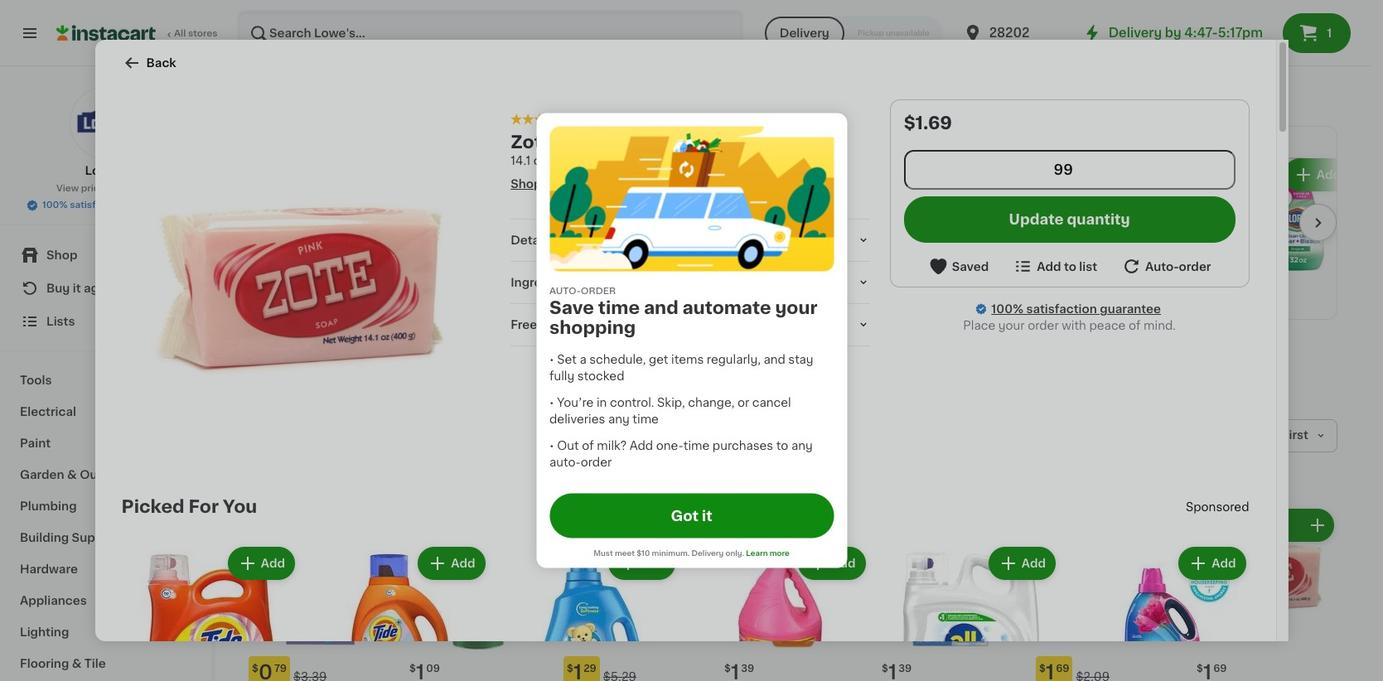 Task type: describe. For each thing, give the bounding box(es) containing it.
update quantity
[[1009, 213, 1130, 226]]

saved button
[[928, 256, 989, 277]]

clorox for clorox disinfecting wipes
[[1121, 187, 1158, 198]]

tools inside tools link
[[20, 375, 52, 386]]

crisp
[[880, 253, 911, 265]]

$1.69 original price: $2.09 element
[[1036, 656, 1180, 681]]

09
[[426, 664, 440, 674]]

back button
[[121, 53, 176, 73]]

nsored inside "start clean. spo nsored"
[[624, 217, 656, 226]]

a
[[580, 354, 587, 365]]

minimum.
[[652, 549, 690, 557]]

$ inside $ 7 79
[[884, 163, 890, 173]]

28202 button
[[963, 10, 1062, 56]]

flooring & tile link
[[10, 648, 201, 680]]

picked
[[121, 498, 185, 516]]

1 vertical spatial 100% satisfaction guarantee
[[992, 303, 1161, 315]]

7
[[890, 162, 902, 181]]

days
[[644, 319, 674, 331]]

instacart logo image
[[56, 23, 156, 43]]

purchases
[[713, 440, 774, 451]]

$ 7 79
[[884, 162, 916, 181]]

all link
[[252, 360, 300, 386]]

lighting link
[[10, 617, 201, 648]]

1 horizontal spatial wipes,
[[935, 237, 974, 248]]

solution
[[375, 367, 424, 379]]

delivery for delivery
[[780, 27, 830, 39]]

1 39 from the left
[[741, 664, 754, 674]]

ingredients
[[511, 277, 579, 289]]

$14.69 element
[[1121, 155, 1232, 184]]

28202
[[989, 27, 1030, 39]]

auto-
[[1146, 261, 1179, 272]]

100% satisfaction guarantee inside button
[[42, 201, 176, 210]]

delivery by 4:47-5:17pm
[[1109, 27, 1263, 39]]

lemon
[[914, 253, 954, 265]]

2 horizontal spatial all
[[630, 250, 642, 259]]

laundry
[[572, 367, 621, 379]]

out
[[557, 440, 579, 451]]

• you're in control. skip, change, or cancel deliveries any time
[[550, 397, 791, 425]]

update quantity button
[[904, 196, 1235, 243]]

100% satisfaction guarantee button
[[26, 196, 186, 212]]

all
[[545, 178, 558, 190]]

time inside • you're in control. skip, change, or cancel deliveries any time
[[633, 413, 659, 425]]

100% inside button
[[42, 201, 68, 210]]

1 69 from the left
[[1056, 664, 1070, 674]]

paint
[[20, 438, 51, 449]]

zote
[[511, 134, 553, 151]]

225 ct
[[1121, 237, 1158, 248]]

hand soap
[[830, 367, 895, 379]]

garden
[[20, 469, 64, 481]]

$1.29 original price: $5.29 element
[[564, 656, 708, 681]]

tools link
[[10, 365, 201, 396]]

automate
[[683, 299, 771, 316]]

1 for 1 ct
[[1261, 519, 1266, 531]]

start clean. spo nsored
[[605, 198, 691, 226]]

within
[[586, 319, 623, 331]]

oz
[[534, 155, 547, 167]]

free returns within 90 days
[[511, 319, 674, 331]]

$0.79 original price: $3.39 element
[[249, 656, 393, 681]]

$ inside $1.69 original price: $2.09 element
[[1039, 664, 1046, 674]]

appliances link
[[10, 585, 201, 617]]

of inside • out of milk? add one-time purchases to any auto-order
[[582, 440, 594, 451]]

1 horizontal spatial order
[[1028, 320, 1059, 332]]

fresheners
[[670, 367, 738, 379]]

lowe's link
[[69, 86, 142, 179]]

4.8 (55)
[[572, 114, 610, 124]]

only.
[[726, 549, 744, 557]]

place your order with peace of mind.
[[963, 320, 1176, 332]]

• for • you're in control. skip, change, or cancel deliveries any time
[[550, 397, 554, 408]]

5:17pm
[[1218, 27, 1263, 39]]

control.
[[610, 397, 654, 408]]

set
[[557, 354, 577, 365]]

spo inside "start clean. spo nsored"
[[605, 217, 624, 226]]

add to list button
[[1013, 256, 1097, 277]]

to inside add to list button
[[1064, 261, 1077, 272]]

shop for shop all zote
[[511, 178, 542, 190]]

cleaning tools
[[454, 367, 542, 379]]

time inside • out of milk? add one-time purchases to any auto-order
[[684, 440, 710, 451]]

clean.
[[646, 198, 691, 211]]

clorox image
[[605, 155, 635, 185]]

you
[[223, 498, 257, 516]]

1 button
[[1283, 13, 1351, 53]]

tools inside cleaning tools link
[[510, 367, 542, 379]]

hand soap link
[[818, 360, 907, 386]]

hand
[[830, 367, 862, 379]]

add to list
[[1037, 261, 1097, 272]]

$ inside $0.79 original price: $3.39 element
[[252, 664, 259, 674]]

hardware
[[20, 564, 78, 575]]

Enter an amount number field
[[904, 150, 1235, 190]]

2 69 from the left
[[1214, 664, 1227, 674]]

all for all
[[268, 367, 284, 379]]

and inside auto-order save time and automate your shopping
[[644, 299, 679, 316]]

air fresheners link
[[640, 360, 749, 386]]

shop link
[[10, 239, 201, 272]]

electrical
[[20, 406, 76, 418]]

& for flooring
[[72, 658, 82, 670]]

soap,
[[557, 134, 609, 151]]

cleaning for cleaning tools
[[454, 367, 508, 379]]

• set a schedule, get items regularly, and stay fully stocked
[[550, 354, 814, 382]]

saved
[[952, 261, 989, 272]]

peace
[[1090, 320, 1126, 332]]

1 horizontal spatial guarantee
[[1100, 303, 1161, 315]]

flooring & tile
[[20, 658, 106, 670]]

spo nsored
[[1186, 501, 1250, 513]]

stores
[[188, 29, 218, 38]]

view pricing policy
[[56, 184, 145, 193]]

in
[[597, 397, 607, 408]]

fully
[[550, 370, 575, 382]]

returns
[[540, 319, 583, 331]]

1 vertical spatial spo
[[1186, 501, 1209, 513]]

ct for 225 ct
[[1146, 237, 1158, 248]]

electrical link
[[10, 396, 201, 428]]

deliveries
[[550, 413, 605, 425]]

garden & outdoors
[[20, 469, 137, 481]]

clorox disinfecting wipes, bleach free cleaning wipes, crisp lemon
[[880, 187, 991, 265]]

all stores link
[[56, 10, 219, 56]]

0 vertical spatial wipes,
[[880, 220, 919, 232]]

order inside • out of milk? add one-time purchases to any auto-order
[[581, 456, 612, 468]]

zote soap, pink
[[511, 134, 654, 151]]

& for garden
[[67, 469, 77, 481]]

got it button
[[550, 494, 834, 538]]

bleach
[[922, 220, 962, 232]]

1 vertical spatial free
[[511, 319, 537, 331]]

building
[[20, 532, 69, 544]]

learn
[[746, 549, 768, 557]]

pink
[[613, 134, 654, 151]]

shop for shop
[[46, 249, 77, 261]]

for
[[189, 498, 219, 516]]

cancel
[[752, 397, 791, 408]]

place
[[963, 320, 996, 332]]



Task type: locate. For each thing, give the bounding box(es) containing it.
time down control.
[[633, 413, 659, 425]]

building supplies link
[[10, 522, 201, 554]]

all
[[174, 29, 186, 38], [630, 250, 642, 259], [268, 367, 284, 379]]

your
[[775, 299, 818, 316], [999, 320, 1025, 332]]

cleaning solution link
[[307, 360, 436, 386]]

1 vertical spatial wipes,
[[935, 237, 974, 248]]

product group
[[406, 505, 550, 681], [564, 505, 708, 681], [721, 505, 865, 681], [1194, 505, 1338, 681], [121, 544, 298, 681], [312, 544, 489, 681], [502, 544, 679, 681], [692, 544, 869, 681], [882, 544, 1059, 681], [1073, 544, 1250, 681]]

100%
[[42, 201, 68, 210], [992, 303, 1024, 315]]

disinfecting up bleach
[[880, 203, 951, 215]]

1 horizontal spatial free
[[965, 220, 991, 232]]

clorox inside 'clorox disinfecting wipes, bleach free cleaning wipes, crisp lemon'
[[880, 187, 918, 198]]

0 horizontal spatial view
[[56, 184, 79, 193]]

nsored down "start"
[[624, 217, 656, 226]]

0 horizontal spatial disinfecting
[[880, 203, 951, 215]]

75 ct
[[880, 253, 910, 265]]

0 horizontal spatial and
[[644, 299, 679, 316]]

0 vertical spatial spo
[[605, 217, 624, 226]]

• inside • out of milk? add one-time purchases to any auto-order
[[550, 440, 554, 451]]

must meet $10 minimum. delivery only. learn more
[[594, 549, 790, 557]]

2 horizontal spatial delivery
[[1109, 27, 1162, 39]]

got
[[671, 509, 699, 523]]

plumbing link
[[10, 491, 201, 522]]

2 39 from the left
[[899, 664, 912, 674]]

1 horizontal spatial delivery
[[780, 27, 830, 39]]

0 vertical spatial 100% satisfaction guarantee
[[42, 201, 176, 210]]

and inside • set a schedule, get items regularly, and stay fully stocked
[[764, 354, 786, 365]]

auto-order
[[1146, 261, 1211, 272]]

0 horizontal spatial 39
[[741, 664, 754, 674]]

1 horizontal spatial shop
[[511, 178, 542, 190]]

1 horizontal spatial tools
[[510, 367, 542, 379]]

1 horizontal spatial 100% satisfaction guarantee
[[992, 303, 1161, 315]]

1 vertical spatial all
[[630, 250, 642, 259]]

0 horizontal spatial to
[[776, 440, 789, 451]]

&
[[67, 469, 77, 481], [72, 658, 82, 670]]

1 horizontal spatial 100%
[[992, 303, 1024, 315]]

any right purchases
[[792, 440, 813, 451]]

0 horizontal spatial shop
[[46, 249, 77, 261]]

1 vertical spatial shop
[[46, 249, 77, 261]]

you're
[[557, 397, 594, 408]]

0 vertical spatial shop
[[511, 178, 542, 190]]

• left "set"
[[550, 354, 554, 365]]

mind.
[[1144, 320, 1176, 332]]

lighting
[[20, 627, 69, 638]]

1 horizontal spatial 39
[[899, 664, 912, 674]]

1 horizontal spatial and
[[764, 354, 786, 365]]

outdoors
[[80, 469, 137, 481]]

2 vertical spatial ct
[[1268, 519, 1281, 531]]

0 vertical spatial and
[[644, 299, 679, 316]]

add
[[836, 169, 860, 181], [1317, 169, 1341, 181], [1037, 261, 1061, 272], [630, 440, 653, 451], [513, 519, 537, 531], [670, 519, 695, 531], [828, 519, 852, 531], [261, 558, 285, 569], [451, 558, 475, 569], [641, 558, 666, 569], [832, 558, 856, 569], [1022, 558, 1046, 569], [1212, 558, 1236, 569]]

shopping
[[550, 319, 636, 336]]

0 vertical spatial of
[[1129, 320, 1141, 332]]

1 clorox from the left
[[880, 187, 918, 198]]

delivery by 4:47-5:17pm link
[[1082, 23, 1263, 43]]

14.1
[[511, 155, 531, 167]]

service type group
[[765, 17, 943, 50]]

2 vertical spatial order
[[581, 456, 612, 468]]

any down control.
[[608, 413, 630, 425]]

2 horizontal spatial cleaning
[[880, 237, 932, 248]]

shop down the 14.1
[[511, 178, 542, 190]]

100% down view pricing policy
[[42, 201, 68, 210]]

auto-
[[550, 456, 581, 468]]

delivery inside "link"
[[1109, 27, 1162, 39]]

0 horizontal spatial clorox
[[880, 187, 918, 198]]

wipes, up crisp
[[880, 220, 919, 232]]

view for view all
[[605, 250, 628, 259]]

0 horizontal spatial free
[[511, 319, 537, 331]]

0 vertical spatial ct
[[1146, 237, 1158, 248]]

any for deliveries
[[608, 413, 630, 425]]

to left the list
[[1064, 261, 1077, 272]]

satisfaction up place your order with peace of mind.
[[1026, 303, 1097, 315]]

wipes, down bleach
[[935, 237, 974, 248]]

delivery inside the save time and automate your shopping dialog
[[692, 549, 724, 557]]

• inside • you're in control. skip, change, or cancel deliveries any time
[[550, 397, 554, 408]]

and left stay
[[764, 354, 786, 365]]

view up the order
[[605, 250, 628, 259]]

cleaning solution
[[318, 367, 424, 379]]

order down wipes
[[1179, 261, 1211, 272]]

pricing
[[81, 184, 114, 193]]

ct for 75 ct
[[897, 253, 910, 265]]

0 horizontal spatial cleaning
[[318, 367, 372, 379]]

any for to
[[792, 440, 813, 451]]

lowe's logo image
[[69, 86, 142, 159]]

delivery button
[[765, 17, 845, 50]]

free inside 'clorox disinfecting wipes, bleach free cleaning wipes, crisp lemon'
[[965, 220, 991, 232]]

lists
[[46, 316, 75, 327]]

clorox disinfecting wipes
[[1121, 187, 1230, 215]]

79 inside $ 7 79
[[904, 163, 916, 173]]

1 disinfecting from the left
[[880, 203, 951, 215]]

0 vertical spatial 1
[[1327, 27, 1332, 39]]

of left "mind."
[[1129, 320, 1141, 332]]

free up (33.9k) at the right of the page
[[965, 220, 991, 232]]

it right got
[[702, 509, 712, 523]]

any inside • you're in control. skip, change, or cancel deliveries any time
[[608, 413, 630, 425]]

to inside • out of milk? add one-time purchases to any auto-order
[[776, 440, 789, 451]]

disinfecting for wipes,
[[880, 203, 951, 215]]

39
[[741, 664, 754, 674], [899, 664, 912, 674]]

1 horizontal spatial to
[[1064, 261, 1077, 272]]

0 horizontal spatial 100%
[[42, 201, 68, 210]]

0 vertical spatial to
[[1064, 261, 1077, 272]]

2 horizontal spatial ct
[[1268, 519, 1281, 531]]

69
[[1056, 664, 1070, 674], [1214, 664, 1227, 674]]

soap
[[865, 367, 895, 379]]

order inside button
[[1179, 261, 1211, 272]]

$ inside 'product' group
[[1197, 664, 1203, 674]]

1 vertical spatial to
[[776, 440, 789, 451]]

remove zote soap, pink image
[[1213, 515, 1233, 535]]

1 inside 1 button
[[1327, 27, 1332, 39]]

cleaning inside cleaning solution link
[[318, 367, 372, 379]]

list
[[1079, 261, 1097, 272]]

1 horizontal spatial 79
[[904, 163, 916, 173]]

0 vertical spatial any
[[608, 413, 630, 425]]

1 vertical spatial nsored
[[1209, 501, 1250, 513]]

1 vertical spatial and
[[764, 354, 786, 365]]

cleaning up crisp
[[880, 237, 932, 248]]

it right buy at the left of the page
[[73, 283, 81, 294]]

1 vertical spatial order
[[1028, 320, 1059, 332]]

1 horizontal spatial nsored
[[1209, 501, 1250, 513]]

1 vertical spatial &
[[72, 658, 82, 670]]

0 horizontal spatial ct
[[897, 253, 910, 265]]

it for buy
[[73, 283, 81, 294]]

view for view pricing policy
[[56, 184, 79, 193]]

kills 99.9% of cold & flu viruses. image
[[249, 127, 591, 319]]

• for • set a schedule, get items regularly, and stay fully stocked
[[550, 354, 554, 365]]

0 vertical spatial view
[[56, 184, 79, 193]]

79
[[904, 163, 916, 173], [274, 664, 287, 674]]

2 clorox from the left
[[1121, 187, 1158, 198]]

time up 90
[[598, 299, 640, 316]]

1 vertical spatial any
[[792, 440, 813, 451]]

1 vertical spatial of
[[582, 440, 594, 451]]

ct left the increment quantity of zote soap, pink image
[[1268, 519, 1281, 531]]

order down the milk?
[[581, 456, 612, 468]]

and up days on the top
[[644, 299, 679, 316]]

100% satisfaction guarantee up with
[[992, 303, 1161, 315]]

back
[[146, 57, 176, 69]]

cleaning for cleaning solution
[[318, 367, 372, 379]]

tools left fully
[[510, 367, 542, 379]]

ct for 1 ct
[[1268, 519, 1281, 531]]

clorox down $ 7 79
[[880, 187, 918, 198]]

& left the tile
[[72, 658, 82, 670]]

1 horizontal spatial it
[[702, 509, 712, 523]]

0 horizontal spatial 79
[[274, 664, 287, 674]]

0 horizontal spatial of
[[582, 440, 594, 451]]

shop all zote
[[511, 178, 588, 190]]

quantity
[[1067, 213, 1130, 226]]

4.8
[[572, 114, 588, 124]]

order
[[1179, 261, 1211, 272], [1028, 320, 1059, 332], [581, 456, 612, 468]]

details button
[[511, 232, 870, 249]]

0 horizontal spatial delivery
[[692, 549, 724, 557]]

wipes,
[[880, 220, 919, 232], [935, 237, 974, 248]]

order left with
[[1028, 320, 1059, 332]]

ct right 225
[[1146, 237, 1158, 248]]

1 vertical spatial your
[[999, 320, 1025, 332]]

view left pricing
[[56, 184, 79, 193]]

or
[[738, 397, 750, 408]]

1 vertical spatial 100%
[[992, 303, 1024, 315]]

• for • out of milk? add one-time purchases to any auto-order
[[550, 440, 554, 451]]

1 vertical spatial 1
[[1261, 519, 1266, 531]]

any inside • out of milk? add one-time purchases to any auto-order
[[792, 440, 813, 451]]

your inside auto-order save time and automate your shopping
[[775, 299, 818, 316]]

• out of milk? add one-time purchases to any auto-order
[[550, 440, 813, 468]]

cleaning
[[880, 237, 932, 248], [318, 367, 372, 379], [454, 367, 508, 379]]

disinfecting inside 'clorox disinfecting wipes, bleach free cleaning wipes, crisp lemon'
[[880, 203, 951, 215]]

$10
[[637, 549, 650, 557]]

2 horizontal spatial order
[[1179, 261, 1211, 272]]

guarantee inside button
[[128, 201, 176, 210]]

$ inside $1.29 original price: $5.29 element
[[567, 664, 573, 674]]

delivery inside button
[[780, 27, 830, 39]]

your up stay
[[775, 299, 818, 316]]

cleaning inside cleaning tools link
[[454, 367, 508, 379]]

guarantee
[[128, 201, 176, 210], [1100, 303, 1161, 315]]

• left you're
[[550, 397, 554, 408]]

add inside • out of milk? add one-time purchases to any auto-order
[[630, 440, 653, 451]]

1 vertical spatial 79
[[274, 664, 287, 674]]

laundry link
[[560, 360, 633, 386]]

2 vertical spatial time
[[684, 440, 710, 451]]

your right place
[[999, 320, 1025, 332]]

got it
[[671, 509, 712, 523]]

and
[[644, 299, 679, 316], [764, 354, 786, 365]]

• left out
[[550, 440, 554, 451]]

0 vertical spatial it
[[73, 283, 81, 294]]

1 horizontal spatial clorox
[[1121, 187, 1158, 198]]

2 disinfecting from the left
[[1121, 203, 1191, 215]]

100% up place
[[992, 303, 1024, 315]]

0 vertical spatial &
[[67, 469, 77, 481]]

1 horizontal spatial cleaning
[[454, 367, 508, 379]]

guarantee up peace
[[1100, 303, 1161, 315]]

0 horizontal spatial your
[[775, 299, 818, 316]]

free left returns
[[511, 319, 537, 331]]

0 vertical spatial time
[[598, 299, 640, 316]]

nsored
[[624, 217, 656, 226], [1209, 501, 1250, 513]]

0 vertical spatial all
[[174, 29, 186, 38]]

shop up buy at the left of the page
[[46, 249, 77, 261]]

tools up "electrical" in the left of the page
[[20, 375, 52, 386]]

disinfecting inside clorox disinfecting wipes
[[1121, 203, 1191, 215]]

0 vertical spatial free
[[965, 220, 991, 232]]

view pricing policy link
[[56, 182, 155, 196]]

save time and automate your shopping dialog
[[536, 113, 847, 568]]

nsored up 'remove zote soap, pink' image
[[1209, 501, 1250, 513]]

• inside • set a schedule, get items regularly, and stay fully stocked
[[550, 354, 554, 365]]

more
[[770, 549, 790, 557]]

buy
[[46, 283, 70, 294]]

it for got
[[702, 509, 712, 523]]

0 horizontal spatial any
[[608, 413, 630, 425]]

1 horizontal spatial spo
[[1186, 501, 1209, 513]]

building supplies
[[20, 532, 124, 544]]

cleaning inside 'clorox disinfecting wipes, bleach free cleaning wipes, crisp lemon'
[[880, 237, 932, 248]]

★★★★★
[[511, 114, 569, 125], [511, 114, 569, 125], [1121, 220, 1179, 232], [1121, 220, 1179, 232], [880, 236, 938, 248], [880, 236, 938, 248]]

by
[[1165, 27, 1182, 39]]

$0.12/oz
[[561, 155, 609, 167]]

air fresheners
[[651, 367, 738, 379]]

of right out
[[582, 440, 594, 451]]

0 vertical spatial 100%
[[42, 201, 68, 210]]

all stores
[[174, 29, 218, 38]]

0 vertical spatial 79
[[904, 163, 916, 173]]

time inside auto-order save time and automate your shopping
[[598, 299, 640, 316]]

1 horizontal spatial all
[[268, 367, 284, 379]]

1 horizontal spatial 69
[[1214, 664, 1227, 674]]

1 horizontal spatial any
[[792, 440, 813, 451]]

it inside buy it again link
[[73, 283, 81, 294]]

1 horizontal spatial 1
[[1327, 27, 1332, 39]]

guarantee down policy
[[128, 201, 176, 210]]

4:47-
[[1185, 27, 1218, 39]]

•
[[554, 155, 558, 167], [550, 354, 554, 365], [550, 397, 554, 408], [550, 440, 554, 451]]

clorox down $14.69 element
[[1121, 187, 1158, 198]]

0 vertical spatial satisfaction
[[70, 201, 125, 210]]

it inside got it 'button'
[[702, 509, 712, 523]]

1 for 1
[[1327, 27, 1332, 39]]

disinfecting up 225 ct
[[1121, 203, 1191, 215]]

0 horizontal spatial spo
[[605, 217, 624, 226]]

disinfecting
[[880, 203, 951, 215], [1121, 203, 1191, 215]]

clorox inside clorox disinfecting wipes
[[1121, 187, 1158, 198]]

to
[[1064, 261, 1077, 272], [776, 440, 789, 451]]

of
[[1129, 320, 1141, 332], [582, 440, 594, 451]]

increment quantity of zote soap, pink image
[[1308, 515, 1328, 535]]

auto-order save time and automate your shopping
[[550, 286, 818, 336]]

0 horizontal spatial all
[[174, 29, 186, 38]]

satisfaction inside button
[[70, 201, 125, 210]]

satisfaction
[[70, 201, 125, 210], [1026, 303, 1097, 315]]

1 horizontal spatial of
[[1129, 320, 1141, 332]]

(33.9k)
[[942, 237, 985, 248]]

None search field
[[237, 10, 743, 56]]

picked for you
[[121, 498, 257, 516]]

stay
[[789, 354, 814, 365]]

0 vertical spatial order
[[1179, 261, 1211, 272]]

14.1 oz • $0.12/oz
[[511, 155, 609, 167]]

0 horizontal spatial 100% satisfaction guarantee
[[42, 201, 176, 210]]

0 horizontal spatial order
[[581, 456, 612, 468]]

items
[[671, 354, 704, 365]]

1 vertical spatial ct
[[897, 253, 910, 265]]

1
[[1327, 27, 1332, 39], [1261, 519, 1266, 531]]

time down • you're in control. skip, change, or cancel deliveries any time
[[684, 440, 710, 451]]

product group containing 1 ct
[[1194, 505, 1338, 681]]

milk?
[[597, 440, 627, 451]]

free
[[965, 220, 991, 232], [511, 319, 537, 331]]

disinfecting for wipes
[[1121, 203, 1191, 215]]

1 horizontal spatial disinfecting
[[1121, 203, 1191, 215]]

ct right 75
[[897, 253, 910, 265]]

0 horizontal spatial 69
[[1056, 664, 1070, 674]]

hardware link
[[10, 554, 201, 585]]

cleaning left solution
[[318, 367, 372, 379]]

1 horizontal spatial your
[[999, 320, 1025, 332]]

0 horizontal spatial satisfaction
[[70, 201, 125, 210]]

1 vertical spatial guarantee
[[1100, 303, 1161, 315]]

delivery for delivery by 4:47-5:17pm
[[1109, 27, 1162, 39]]

clorox for clorox disinfecting wipes, bleach free cleaning wipes, crisp lemon
[[880, 187, 918, 198]]

add inside button
[[1037, 261, 1061, 272]]

1 horizontal spatial satisfaction
[[1026, 303, 1097, 315]]

satisfaction down pricing
[[70, 201, 125, 210]]

cleaning left fully
[[454, 367, 508, 379]]

100% satisfaction guarantee down view pricing policy link
[[42, 201, 176, 210]]

0 horizontal spatial tools
[[20, 375, 52, 386]]

0 horizontal spatial guarantee
[[128, 201, 176, 210]]

100% satisfaction guarantee link
[[992, 301, 1161, 317]]

& right garden
[[67, 469, 77, 481]]

0 horizontal spatial nsored
[[624, 217, 656, 226]]

1 horizontal spatial view
[[605, 250, 628, 259]]

auto-order button
[[1121, 256, 1211, 277]]

all for all stores
[[174, 29, 186, 38]]

to right purchases
[[776, 440, 789, 451]]

1 vertical spatial time
[[633, 413, 659, 425]]

• right oz
[[554, 155, 558, 167]]

save
[[550, 299, 594, 316]]



Task type: vqa. For each thing, say whether or not it's contained in the screenshot.
ENLARGE DOG TOYS KONG CLASSIC DOG CHEW TOY - MEDIUM HERO (OPENS IN A NEW TAB) 'image'
no



